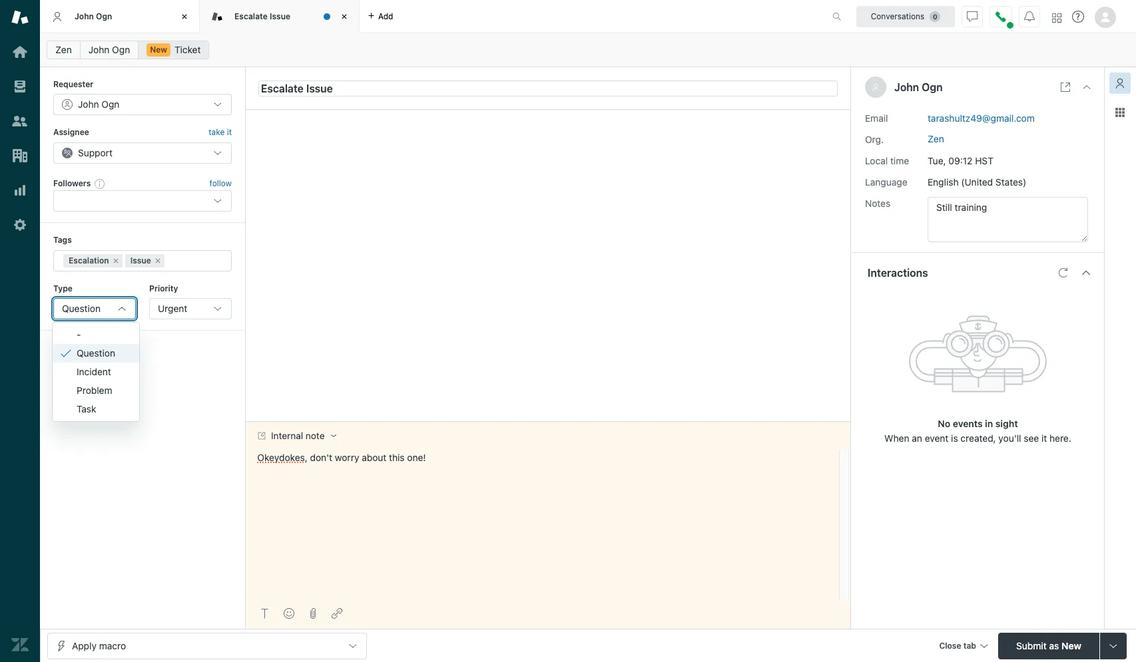 Task type: locate. For each thing, give the bounding box(es) containing it.
close image left add dropdown button
[[338, 10, 351, 23]]

follow
[[210, 179, 232, 189]]

escalate issue
[[234, 11, 291, 21]]

john ogn tab
[[40, 0, 200, 33]]

ogn down 'john ogn' "tab"
[[112, 44, 130, 55]]

1 vertical spatial new
[[1062, 641, 1082, 652]]

english
[[928, 176, 959, 188]]

no events in sight when an event is created, you'll see it here.
[[885, 418, 1072, 444]]

it
[[227, 127, 232, 137], [1042, 433, 1047, 444]]

created,
[[961, 433, 996, 444]]

remove image
[[154, 257, 162, 265]]

priority
[[149, 283, 178, 293]]

zen inside secondary element
[[55, 44, 72, 55]]

ogn
[[96, 11, 112, 21], [112, 44, 130, 55], [922, 81, 943, 93], [102, 99, 120, 110]]

1 vertical spatial zen
[[928, 133, 944, 144]]

it right see
[[1042, 433, 1047, 444]]

new right as
[[1062, 641, 1082, 652]]

requester
[[53, 79, 94, 89]]

when
[[885, 433, 910, 444]]

1 horizontal spatial it
[[1042, 433, 1047, 444]]

0 vertical spatial new
[[150, 45, 167, 55]]

organizations image
[[11, 147, 29, 165]]

apps image
[[1115, 107, 1126, 118]]

question inside popup button
[[62, 303, 101, 314]]

john ogn
[[75, 11, 112, 21], [88, 44, 130, 55], [895, 81, 943, 93], [78, 99, 120, 110]]

zen link up requester
[[47, 41, 80, 59]]

- option
[[53, 325, 139, 344]]

1 vertical spatial question
[[77, 347, 115, 359]]

zen link up tue,
[[928, 133, 944, 144]]

ogn up tarashultz49@gmail.com
[[922, 81, 943, 93]]

okeydokes,
[[257, 452, 308, 464]]

type list box
[[52, 322, 140, 422]]

views image
[[11, 78, 29, 95]]

2 close image from the left
[[338, 10, 351, 23]]

0 vertical spatial it
[[227, 127, 232, 137]]

escalate
[[234, 11, 268, 21]]

zen up tue,
[[928, 133, 944, 144]]

0 horizontal spatial new
[[150, 45, 167, 55]]

john ogn inside "tab"
[[75, 11, 112, 21]]

take it button
[[209, 126, 232, 140]]

conversations
[[871, 11, 925, 21]]

new
[[150, 45, 167, 55], [1062, 641, 1082, 652]]

0 horizontal spatial zen
[[55, 44, 72, 55]]

as
[[1050, 641, 1059, 652]]

zen up requester
[[55, 44, 72, 55]]

1 vertical spatial issue
[[130, 256, 151, 266]]

one!
[[407, 452, 426, 464]]

zen link
[[47, 41, 80, 59], [928, 133, 944, 144]]

john
[[75, 11, 94, 21], [88, 44, 110, 55], [895, 81, 919, 93], [78, 99, 99, 110]]

close tab
[[940, 641, 977, 651]]

sight
[[996, 418, 1018, 429]]

zendesk products image
[[1053, 13, 1062, 22]]

task option
[[53, 400, 139, 419]]

0 vertical spatial zen link
[[47, 41, 80, 59]]

notifications image
[[1025, 11, 1035, 22]]

0 vertical spatial zen
[[55, 44, 72, 55]]

ogn up support
[[102, 99, 120, 110]]

0 vertical spatial question
[[62, 303, 101, 314]]

admin image
[[11, 217, 29, 234]]

Still training text field
[[928, 197, 1089, 242]]

close image up ticket
[[178, 10, 191, 23]]

1 close image from the left
[[178, 10, 191, 23]]

you'll
[[999, 433, 1022, 444]]

close image inside "escalate issue" tab
[[338, 10, 351, 23]]

tab
[[964, 641, 977, 651]]

user image
[[872, 83, 880, 91], [873, 84, 879, 91]]

new inside secondary element
[[150, 45, 167, 55]]

new left ticket
[[150, 45, 167, 55]]

displays possible ticket submission types image
[[1108, 641, 1119, 652]]

add
[[378, 11, 393, 21]]

tags
[[53, 235, 72, 245]]

task
[[77, 403, 96, 415]]

close
[[940, 641, 962, 651]]

question
[[62, 303, 101, 314], [77, 347, 115, 359]]

john ogn inside secondary element
[[88, 44, 130, 55]]

reporting image
[[11, 182, 29, 199]]

type
[[53, 283, 73, 293]]

assignee
[[53, 127, 89, 137]]

question button
[[53, 298, 136, 320]]

ogn up 'john ogn' link
[[96, 11, 112, 21]]

0 horizontal spatial close image
[[178, 10, 191, 23]]

button displays agent's chat status as invisible. image
[[967, 11, 978, 22]]

urgent
[[158, 303, 187, 314]]

customers image
[[11, 113, 29, 130]]

add button
[[360, 0, 401, 33]]

issue
[[270, 11, 291, 21], [130, 256, 151, 266]]

okeydokes, don't worry about this one!
[[257, 452, 426, 464]]

apply macro
[[72, 641, 126, 652]]

question up -
[[62, 303, 101, 314]]

about
[[362, 452, 387, 464]]

assignee element
[[53, 142, 232, 164]]

language
[[865, 176, 908, 188]]

close image inside 'john ogn' "tab"
[[178, 10, 191, 23]]

1 horizontal spatial close image
[[338, 10, 351, 23]]

hst
[[975, 155, 994, 166]]

it right "take"
[[227, 127, 232, 137]]

conversations button
[[857, 6, 955, 27]]

is
[[951, 433, 958, 444]]

1 horizontal spatial issue
[[270, 11, 291, 21]]

main element
[[0, 0, 40, 663]]

take it
[[209, 127, 232, 137]]

question down - option in the left of the page
[[77, 347, 115, 359]]

add link (cmd k) image
[[332, 609, 342, 620]]

english (united states)
[[928, 176, 1027, 188]]

it inside button
[[227, 127, 232, 137]]

macro
[[99, 641, 126, 652]]

close image
[[1082, 82, 1092, 93]]

issue right escalate
[[270, 11, 291, 21]]

note
[[306, 431, 325, 442]]

1 vertical spatial it
[[1042, 433, 1047, 444]]

close image
[[178, 10, 191, 23], [338, 10, 351, 23]]

0 vertical spatial issue
[[270, 11, 291, 21]]

minimize composer image
[[543, 416, 554, 427]]

issue left remove icon
[[130, 256, 151, 266]]

1 horizontal spatial zen link
[[928, 133, 944, 144]]

0 horizontal spatial it
[[227, 127, 232, 137]]

zen
[[55, 44, 72, 55], [928, 133, 944, 144]]

ogn inside "tab"
[[96, 11, 112, 21]]



Task type: vqa. For each thing, say whether or not it's contained in the screenshot.
INTERNAL NOTE
yes



Task type: describe. For each thing, give the bounding box(es) containing it.
this
[[389, 452, 405, 464]]

zendesk support image
[[11, 9, 29, 26]]

ticket
[[175, 44, 201, 55]]

tabs tab list
[[40, 0, 819, 33]]

format text image
[[260, 609, 270, 620]]

in
[[985, 418, 993, 429]]

09:12
[[949, 155, 973, 166]]

internal note
[[271, 431, 325, 442]]

secondary element
[[40, 37, 1136, 63]]

states)
[[996, 176, 1027, 188]]

ogn inside requester element
[[102, 99, 120, 110]]

local
[[865, 155, 888, 166]]

support
[[78, 147, 113, 158]]

1 horizontal spatial new
[[1062, 641, 1082, 652]]

see
[[1024, 433, 1039, 444]]

tue, 09:12 hst
[[928, 155, 994, 166]]

john inside "tab"
[[75, 11, 94, 21]]

info on adding followers image
[[95, 179, 105, 189]]

john inside secondary element
[[88, 44, 110, 55]]

issue inside tab
[[270, 11, 291, 21]]

0 horizontal spatial issue
[[130, 256, 151, 266]]

followers
[[53, 178, 91, 188]]

event
[[925, 433, 949, 444]]

here.
[[1050, 433, 1072, 444]]

local time
[[865, 155, 909, 166]]

followers element
[[53, 191, 232, 212]]

0 horizontal spatial zen link
[[47, 41, 80, 59]]

john ogn inside requester element
[[78, 99, 120, 110]]

take
[[209, 127, 225, 137]]

an
[[912, 433, 923, 444]]

get help image
[[1073, 11, 1085, 23]]

remove image
[[112, 257, 120, 265]]

tarashultz49@gmail.com
[[928, 112, 1035, 124]]

worry
[[335, 452, 359, 464]]

zendesk image
[[11, 637, 29, 654]]

(united
[[961, 176, 993, 188]]

john inside requester element
[[78, 99, 99, 110]]

it inside no events in sight when an event is created, you'll see it here.
[[1042, 433, 1047, 444]]

close tab button
[[934, 633, 993, 662]]

notes
[[865, 198, 891, 209]]

apply
[[72, 641, 97, 652]]

problem
[[77, 385, 112, 396]]

customer context image
[[1115, 78, 1126, 89]]

add attachment image
[[308, 609, 318, 620]]

events
[[953, 418, 983, 429]]

insert emojis image
[[284, 609, 294, 620]]

submit
[[1017, 641, 1047, 652]]

don't
[[310, 452, 332, 464]]

internal note button
[[246, 422, 347, 450]]

Subject field
[[258, 80, 838, 96]]

interactions
[[868, 267, 928, 279]]

time
[[891, 155, 909, 166]]

incident option
[[53, 363, 139, 381]]

get started image
[[11, 43, 29, 61]]

tue,
[[928, 155, 946, 166]]

problem option
[[53, 381, 139, 400]]

ogn inside secondary element
[[112, 44, 130, 55]]

view more details image
[[1061, 82, 1071, 93]]

Internal note composer text field
[[252, 450, 835, 478]]

question inside option
[[77, 347, 115, 359]]

escalate issue tab
[[200, 0, 360, 33]]

escalation
[[69, 256, 109, 266]]

no
[[938, 418, 951, 429]]

incident
[[77, 366, 111, 377]]

org.
[[865, 134, 884, 145]]

john ogn link
[[80, 41, 139, 59]]

1 vertical spatial zen link
[[928, 133, 944, 144]]

1 horizontal spatial zen
[[928, 133, 944, 144]]

-
[[77, 329, 81, 340]]

email
[[865, 112, 888, 124]]

internal
[[271, 431, 303, 442]]

submit as new
[[1017, 641, 1082, 652]]

requester element
[[53, 94, 232, 116]]

question option
[[53, 344, 139, 363]]

urgent button
[[149, 298, 232, 320]]

follow button
[[210, 178, 232, 190]]



